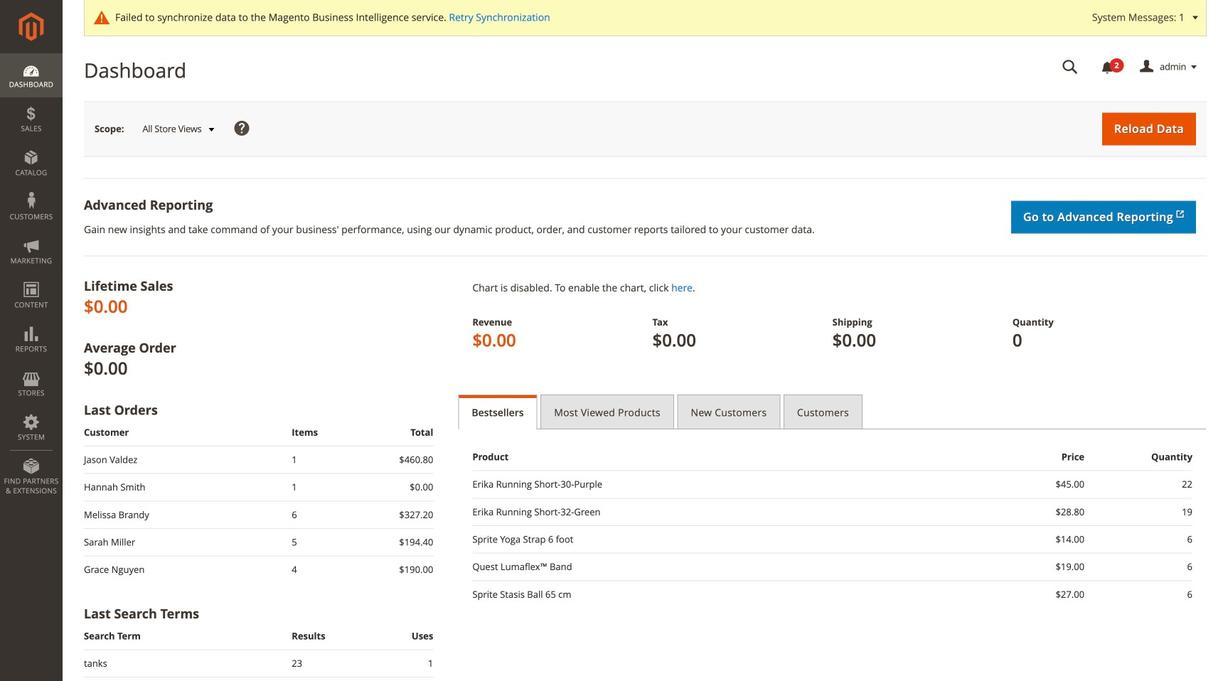 Task type: locate. For each thing, give the bounding box(es) containing it.
menu bar
[[0, 53, 63, 503]]

None text field
[[1053, 55, 1088, 80]]

tab list
[[458, 395, 1207, 430]]

magento admin panel image
[[19, 12, 44, 41]]



Task type: vqa. For each thing, say whether or not it's contained in the screenshot.
text field
yes



